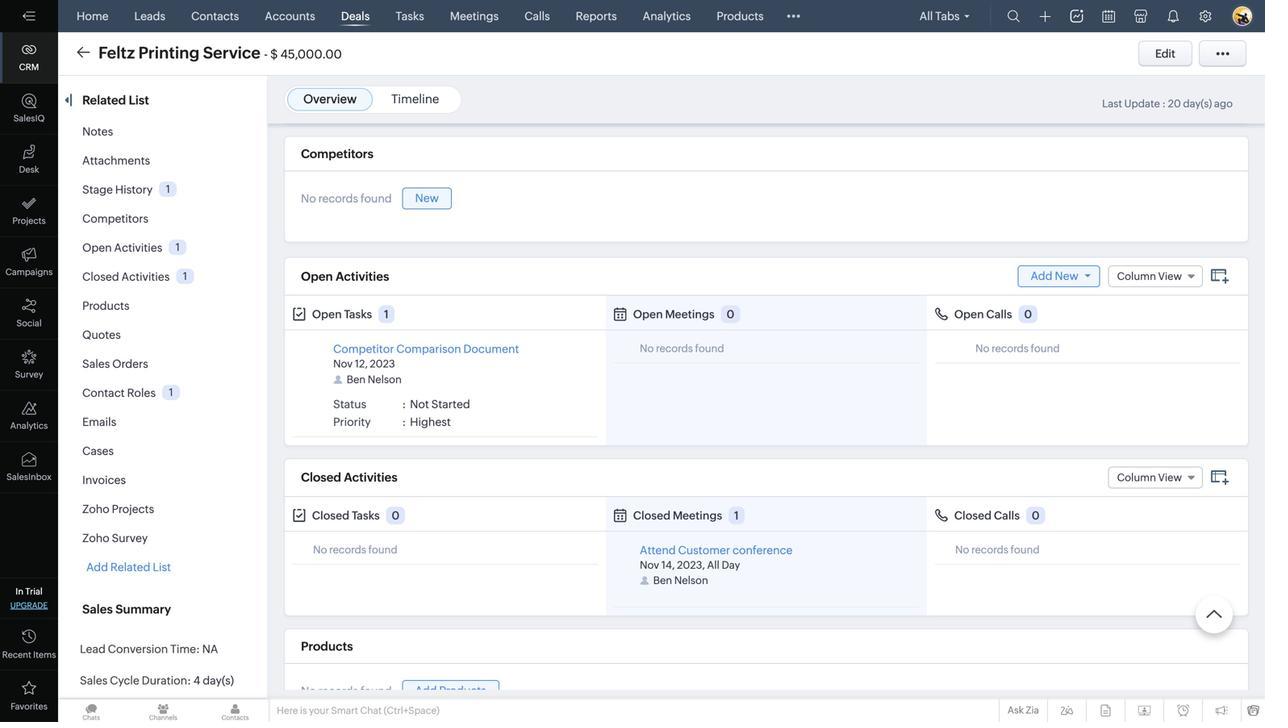 Task type: locate. For each thing, give the bounding box(es) containing it.
analytics link down survey
[[0, 391, 58, 442]]

projects link
[[0, 186, 58, 237]]

salesinbox link
[[0, 442, 58, 494]]

calls
[[525, 10, 550, 23]]

analytics link right reports in the left top of the page
[[636, 0, 697, 32]]

upgrade
[[10, 601, 48, 610]]

quick actions image
[[1040, 11, 1051, 22]]

0 vertical spatial analytics
[[643, 10, 691, 23]]

0 horizontal spatial analytics link
[[0, 391, 58, 442]]

favorites
[[11, 702, 48, 712]]

campaigns link
[[0, 237, 58, 289]]

your
[[309, 705, 329, 716]]

0 vertical spatial analytics link
[[636, 0, 697, 32]]

desk
[[19, 165, 39, 175]]

tasks link
[[389, 0, 431, 32]]

salesiq link
[[0, 84, 58, 135]]

analytics right reports in the left top of the page
[[643, 10, 691, 23]]

reports link
[[570, 0, 624, 32]]

here is your smart chat (ctrl+space)
[[277, 705, 440, 716]]

analytics
[[643, 10, 691, 23], [10, 421, 48, 431]]

projects
[[12, 216, 46, 226]]

social link
[[0, 289, 58, 340]]

reports
[[576, 10, 617, 23]]

home
[[77, 10, 109, 23]]

desk link
[[0, 135, 58, 186]]

contacts image
[[202, 700, 268, 722]]

contacts
[[191, 10, 239, 23]]

accounts
[[265, 10, 315, 23]]

recent
[[2, 650, 31, 660]]

zia
[[1026, 705, 1040, 716]]

1 horizontal spatial analytics
[[643, 10, 691, 23]]

chat
[[360, 705, 382, 716]]

deals
[[341, 10, 370, 23]]

leads
[[134, 10, 165, 23]]

analytics link
[[636, 0, 697, 32], [0, 391, 58, 442]]

trial
[[25, 587, 43, 597]]

is
[[300, 705, 307, 716]]

chats image
[[58, 700, 124, 722]]

1 horizontal spatial analytics link
[[636, 0, 697, 32]]

analytics up salesinbox link
[[10, 421, 48, 431]]

smart
[[331, 705, 358, 716]]

1 vertical spatial analytics link
[[0, 391, 58, 442]]

all tabs
[[920, 10, 960, 23]]

meetings
[[450, 10, 499, 23]]

recent items
[[2, 650, 56, 660]]

(ctrl+space)
[[384, 705, 440, 716]]

channels image
[[130, 700, 196, 722]]

calendar image
[[1103, 10, 1115, 23]]

configure settings image
[[1199, 10, 1212, 23]]

0 horizontal spatial analytics
[[10, 421, 48, 431]]



Task type: vqa. For each thing, say whether or not it's contained in the screenshot.
Panel
no



Task type: describe. For each thing, give the bounding box(es) containing it.
calls link
[[518, 0, 557, 32]]

contacts link
[[185, 0, 246, 32]]

tasks
[[396, 10, 424, 23]]

salesiq
[[13, 113, 45, 123]]

products
[[717, 10, 764, 23]]

survey link
[[0, 340, 58, 391]]

marketplace image
[[1135, 10, 1148, 23]]

items
[[33, 650, 56, 660]]

in trial upgrade
[[10, 587, 48, 610]]

products link
[[710, 0, 770, 32]]

home link
[[70, 0, 115, 32]]

survey
[[15, 370, 43, 380]]

crm link
[[0, 32, 58, 84]]

campaigns
[[5, 267, 53, 277]]

search image
[[1008, 10, 1021, 23]]

meetings link
[[444, 0, 505, 32]]

in
[[16, 587, 23, 597]]

ask zia
[[1008, 705, 1040, 716]]

all
[[920, 10, 933, 23]]

deals link
[[335, 0, 376, 32]]

accounts link
[[258, 0, 322, 32]]

here
[[277, 705, 298, 716]]

ask
[[1008, 705, 1024, 716]]

salesinbox
[[7, 472, 52, 482]]

sales motivator image
[[1071, 10, 1084, 23]]

1 vertical spatial analytics
[[10, 421, 48, 431]]

social
[[16, 318, 42, 328]]

leads link
[[128, 0, 172, 32]]

tabs
[[935, 10, 960, 23]]

crm
[[19, 62, 39, 72]]

notifications image
[[1167, 10, 1180, 23]]



